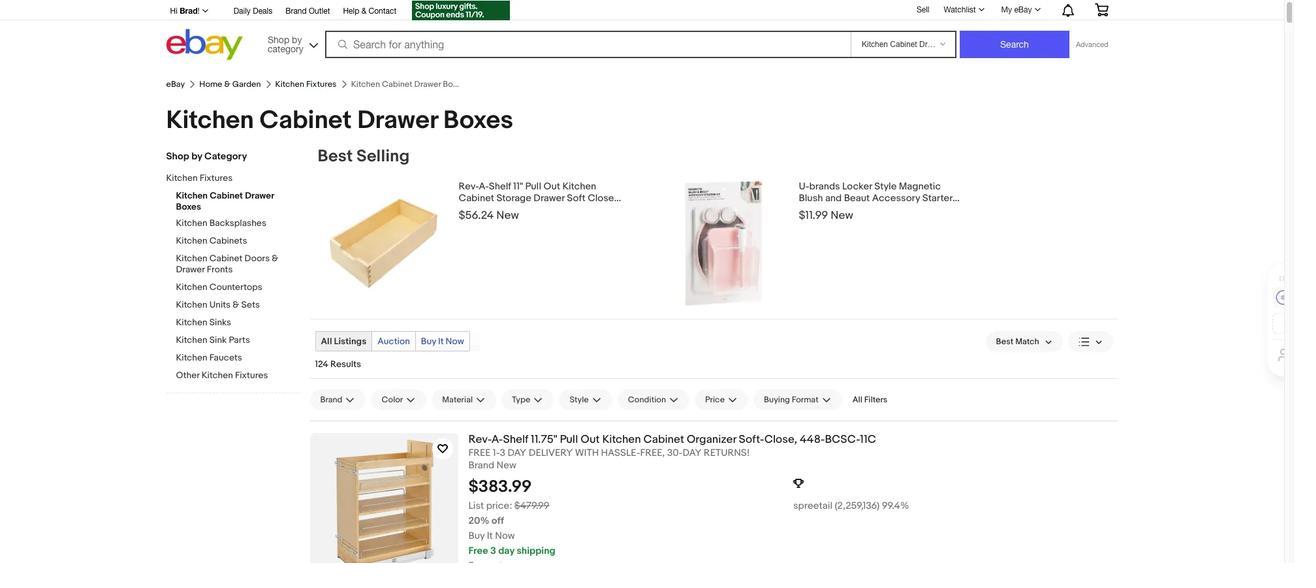 Task type: describe. For each thing, give the bounding box(es) containing it.
kitchen fixtures
[[275, 79, 337, 90]]

30-
[[667, 447, 683, 459]]

a- for 11.75"
[[492, 433, 503, 446]]

best for best selling
[[318, 146, 353, 167]]

11"
[[514, 180, 523, 193]]

category
[[204, 150, 247, 163]]

now inside 'link'
[[446, 336, 464, 347]]

u-
[[799, 180, 810, 193]]

color button
[[371, 389, 427, 410]]

spreetail (2,259,136) 99.4%
[[794, 500, 910, 512]]

price
[[706, 395, 725, 405]]

shop by category
[[166, 150, 247, 163]]

buy inside $383.99 list price: $479.99 20% off buy it now free 3 day shipping
[[469, 530, 485, 542]]

now inside $383.99 list price: $479.99 20% off buy it now free 3 day shipping
[[495, 530, 515, 542]]

with
[[575, 447, 599, 459]]

pull for 11"
[[526, 180, 542, 193]]

outlet
[[309, 7, 330, 16]]

4wdb-
[[459, 204, 490, 216]]

home & garden link
[[199, 79, 261, 90]]

kitchen cabinet drawer boxes
[[166, 105, 514, 136]]

3 inside rev-a-shelf 11.75" pull out kitchen cabinet organizer soft-close, 448-bcsc-11c free 1-3 day delivery with hassle-free, 30-day returns! brand new
[[500, 447, 506, 459]]

rev-a-shelf 11" pull out kitchen cabinet storage drawer soft close 4wdb-1222sc-1
[[459, 180, 614, 216]]

1 vertical spatial kitchen fixtures link
[[166, 172, 290, 185]]

list
[[469, 500, 484, 512]]

auction link
[[373, 332, 415, 351]]

my
[[1002, 5, 1013, 14]]

daily deals link
[[234, 5, 273, 19]]

new inside rev-a-shelf 11.75" pull out kitchen cabinet organizer soft-close, 448-bcsc-11c free 1-3 day delivery with hassle-free, 30-day returns! brand new
[[497, 459, 517, 472]]

1-
[[493, 447, 500, 459]]

style inside u-brands locker style magnetic blush and beaut accessory starter kit pink a325
[[875, 180, 897, 193]]

results
[[331, 359, 361, 370]]

auction
[[378, 336, 410, 347]]

home & garden
[[199, 79, 261, 90]]

advanced link
[[1070, 31, 1115, 57]]

kitchen sink parts link
[[176, 334, 300, 347]]

448-
[[800, 433, 825, 446]]

$11.99
[[799, 209, 829, 222]]

124 results
[[315, 359, 361, 370]]

cabinet down cabinets
[[210, 253, 243, 264]]

selling
[[357, 146, 410, 167]]

and
[[826, 192, 842, 204]]

soft
[[567, 192, 586, 204]]

kitchen backsplashes link
[[176, 218, 300, 230]]

shop for shop by category
[[268, 34, 290, 45]]

watchlist link
[[937, 2, 991, 18]]

sell
[[917, 5, 930, 14]]

11c
[[861, 433, 877, 446]]

u-brands locker style magnetic blush and beaut accessory starter kit pink a325 link
[[799, 178, 963, 216]]

condition button
[[618, 389, 690, 410]]

& right home
[[224, 79, 230, 90]]

my ebay link
[[995, 2, 1047, 18]]

top rated plus image
[[794, 478, 804, 489]]

u-brands locker style magnetic blush and beaut accessory starter kit pink a325 image
[[658, 178, 789, 308]]

all listings link
[[316, 332, 372, 351]]

sell link
[[911, 5, 936, 14]]

$56.24 new
[[459, 209, 519, 222]]

pull for 11.75"
[[560, 433, 578, 446]]

shelf for 11.75"
[[503, 433, 529, 446]]

all filters button
[[848, 389, 893, 410]]

storage
[[497, 192, 532, 204]]

kitchen inside "rev-a-shelf 11" pull out kitchen cabinet storage drawer soft close 4wdb-1222sc-1"
[[563, 180, 597, 193]]

by for category
[[292, 34, 302, 45]]

buy it now
[[421, 336, 464, 347]]

best match button
[[986, 331, 1063, 352]]

kitchen sinks link
[[176, 317, 300, 329]]

accessory
[[873, 192, 921, 204]]

buying format button
[[754, 389, 843, 410]]

brad
[[180, 6, 198, 16]]

sets
[[241, 299, 260, 310]]

0 vertical spatial kitchen fixtures link
[[275, 79, 337, 90]]

it inside $383.99 list price: $479.99 20% off buy it now free 3 day shipping
[[487, 530, 493, 542]]

99.4%
[[882, 500, 910, 512]]

rev-a-shelf 11.75" pull out kitchen cabinet organizer soft-close, 448-bcsc-11c image
[[310, 433, 458, 563]]

starter
[[923, 192, 953, 204]]

rev- for 11"
[[459, 180, 479, 193]]

kitchen units & sets link
[[176, 299, 300, 312]]

material
[[442, 395, 473, 405]]

rev- for 11.75"
[[469, 433, 492, 446]]

drawer inside "rev-a-shelf 11" pull out kitchen cabinet storage drawer soft close 4wdb-1222sc-1"
[[534, 192, 565, 204]]

organizer
[[687, 433, 737, 446]]

pink
[[813, 204, 832, 216]]

sink
[[210, 334, 227, 346]]

u-brands locker style magnetic blush and beaut accessory starter kit pink a325
[[799, 180, 953, 216]]

rev-a-shelf 11" pull out kitchen cabinet storage drawer soft close 4wdb-1222sc-1 image
[[318, 178, 448, 308]]

best match
[[997, 336, 1040, 347]]

$479.99
[[515, 500, 550, 512]]

blush
[[799, 192, 824, 204]]

view: list view image
[[1079, 335, 1103, 349]]

close,
[[765, 433, 798, 446]]

daily deals
[[234, 7, 273, 16]]

price:
[[486, 500, 513, 512]]

my ebay
[[1002, 5, 1033, 14]]

fixtures for kitchen fixtures kitchen cabinet drawer boxes kitchen backsplashes kitchen cabinets kitchen cabinet doors & drawer fronts kitchen countertops kitchen units & sets kitchen sinks kitchen sink parts kitchen faucets other kitchen fixtures
[[200, 172, 233, 184]]

soft-
[[739, 433, 765, 446]]

(2,259,136)
[[835, 500, 880, 512]]

delivery
[[529, 447, 573, 459]]

ebay inside "link"
[[1015, 5, 1033, 14]]

shop for shop by category
[[166, 150, 189, 163]]

backsplashes
[[210, 218, 267, 229]]

filters
[[865, 395, 888, 405]]

$11.99 new
[[799, 209, 854, 222]]

advanced
[[1077, 41, 1109, 48]]

units
[[210, 299, 231, 310]]

shipping
[[517, 545, 556, 557]]

1 day from the left
[[508, 447, 527, 459]]

free
[[469, 447, 491, 459]]



Task type: vqa. For each thing, say whether or not it's contained in the screenshot.
WATCHLIST
yes



Task type: locate. For each thing, give the bounding box(es) containing it.
None submit
[[960, 31, 1070, 58]]

1 horizontal spatial buy
[[469, 530, 485, 542]]

out left the soft
[[544, 180, 561, 193]]

rev-a-shelf 11" pull out kitchen cabinet storage drawer soft close 4wdb-1222sc-1 link
[[459, 178, 622, 216]]

help & contact
[[343, 7, 397, 16]]

all filters
[[853, 395, 888, 405]]

buy up free at bottom left
[[469, 530, 485, 542]]

1 vertical spatial by
[[191, 150, 202, 163]]

by inside shop by category
[[292, 34, 302, 45]]

magnetic
[[899, 180, 941, 193]]

new
[[497, 209, 519, 222], [831, 209, 854, 222], [497, 459, 517, 472]]

by for category
[[191, 150, 202, 163]]

main content
[[310, 146, 1119, 563]]

0 horizontal spatial a-
[[479, 180, 489, 193]]

kitchen countertops link
[[176, 282, 300, 294]]

by down brand outlet link
[[292, 34, 302, 45]]

0 vertical spatial buy
[[421, 336, 436, 347]]

1 vertical spatial best
[[997, 336, 1014, 347]]

none submit inside shop by category banner
[[960, 31, 1070, 58]]

listings
[[334, 336, 367, 347]]

contact
[[369, 7, 397, 16]]

by left category
[[191, 150, 202, 163]]

ebay left home
[[166, 79, 185, 90]]

new for $11.99 new
[[831, 209, 854, 222]]

1 vertical spatial it
[[487, 530, 493, 542]]

0 vertical spatial it
[[438, 336, 444, 347]]

brand inside the account navigation
[[286, 7, 307, 16]]

0 vertical spatial rev-
[[459, 180, 479, 193]]

1 vertical spatial fixtures
[[200, 172, 233, 184]]

daily
[[234, 7, 251, 16]]

0 vertical spatial out
[[544, 180, 561, 193]]

0 horizontal spatial brand
[[286, 7, 307, 16]]

out inside rev-a-shelf 11.75" pull out kitchen cabinet organizer soft-close, 448-bcsc-11c free 1-3 day delivery with hassle-free, 30-day returns! brand new
[[581, 433, 600, 446]]

account navigation
[[163, 0, 1119, 22]]

new down storage
[[497, 209, 519, 222]]

0 horizontal spatial shop
[[166, 150, 189, 163]]

rev- up free at the bottom left of the page
[[469, 433, 492, 446]]

all
[[321, 336, 332, 347], [853, 395, 863, 405]]

it down "off"
[[487, 530, 493, 542]]

1 horizontal spatial now
[[495, 530, 515, 542]]

cabinet up "backsplashes"
[[210, 190, 243, 201]]

pull inside rev-a-shelf 11.75" pull out kitchen cabinet organizer soft-close, 448-bcsc-11c free 1-3 day delivery with hassle-free, 30-day returns! brand new
[[560, 433, 578, 446]]

pull right 11"
[[526, 180, 542, 193]]

1 vertical spatial now
[[495, 530, 515, 542]]

locker
[[843, 180, 873, 193]]

shop inside shop by category
[[268, 34, 290, 45]]

shop down 'deals'
[[268, 34, 290, 45]]

1 horizontal spatial fixtures
[[235, 370, 268, 381]]

drawer
[[358, 105, 438, 136], [245, 190, 274, 201], [534, 192, 565, 204], [176, 264, 205, 275]]

1 horizontal spatial shop
[[268, 34, 290, 45]]

fixtures down kitchen faucets link
[[235, 370, 268, 381]]

new up $383.99
[[497, 459, 517, 472]]

rev- inside "rev-a-shelf 11" pull out kitchen cabinet storage drawer soft close 4wdb-1222sc-1"
[[459, 180, 479, 193]]

0 horizontal spatial best
[[318, 146, 353, 167]]

new for $56.24 new
[[497, 209, 519, 222]]

0 vertical spatial style
[[875, 180, 897, 193]]

0 horizontal spatial out
[[544, 180, 561, 193]]

best for best match
[[997, 336, 1014, 347]]

2 horizontal spatial brand
[[469, 459, 495, 472]]

a- for 11"
[[479, 180, 489, 193]]

out inside "rev-a-shelf 11" pull out kitchen cabinet storage drawer soft close 4wdb-1222sc-1"
[[544, 180, 561, 193]]

style right locker
[[875, 180, 897, 193]]

1 horizontal spatial it
[[487, 530, 493, 542]]

1 horizontal spatial brand
[[320, 395, 343, 405]]

best left the match
[[997, 336, 1014, 347]]

brand for brand outlet
[[286, 7, 307, 16]]

category
[[268, 43, 304, 54]]

fixtures down category
[[200, 172, 233, 184]]

2 day from the left
[[683, 447, 702, 459]]

shelf left 11"
[[489, 180, 511, 193]]

1 horizontal spatial pull
[[560, 433, 578, 446]]

doors
[[245, 253, 270, 264]]

1 vertical spatial style
[[570, 395, 589, 405]]

1222sc-
[[490, 204, 527, 216]]

1 horizontal spatial ebay
[[1015, 5, 1033, 14]]

a- inside "rev-a-shelf 11" pull out kitchen cabinet storage drawer soft close 4wdb-1222sc-1"
[[479, 180, 489, 193]]

pull inside "rev-a-shelf 11" pull out kitchen cabinet storage drawer soft close 4wdb-1222sc-1"
[[526, 180, 542, 193]]

ebay link
[[166, 79, 185, 90]]

fixtures up kitchen cabinet drawer boxes
[[306, 79, 337, 90]]

watchlist
[[944, 5, 976, 14]]

0 vertical spatial boxes
[[444, 105, 514, 136]]

3 right free at the bottom left of the page
[[500, 447, 506, 459]]

0 vertical spatial all
[[321, 336, 332, 347]]

cabinet up $56.24 on the left top of the page
[[459, 192, 495, 204]]

1 vertical spatial 3
[[491, 545, 496, 557]]

shelf for 11"
[[489, 180, 511, 193]]

all left filters
[[853, 395, 863, 405]]

brand inside rev-a-shelf 11.75" pull out kitchen cabinet organizer soft-close, 448-bcsc-11c free 1-3 day delivery with hassle-free, 30-day returns! brand new
[[469, 459, 495, 472]]

0 horizontal spatial it
[[438, 336, 444, 347]]

1 horizontal spatial style
[[875, 180, 897, 193]]

hi brad !
[[170, 6, 200, 16]]

0 horizontal spatial boxes
[[176, 201, 201, 212]]

returns!
[[704, 447, 750, 459]]

a325
[[834, 204, 858, 216]]

rev- up 4wdb-
[[459, 180, 479, 193]]

1 horizontal spatial best
[[997, 336, 1014, 347]]

shelf inside rev-a-shelf 11.75" pull out kitchen cabinet organizer soft-close, 448-bcsc-11c free 1-3 day delivery with hassle-free, 30-day returns! brand new
[[503, 433, 529, 446]]

best inside dropdown button
[[997, 336, 1014, 347]]

buy it now link
[[416, 332, 470, 351]]

1
[[527, 204, 530, 216]]

1 horizontal spatial 3
[[500, 447, 506, 459]]

0 horizontal spatial ebay
[[166, 79, 185, 90]]

countertops
[[210, 282, 263, 293]]

1 vertical spatial out
[[581, 433, 600, 446]]

style right type dropdown button
[[570, 395, 589, 405]]

day down the organizer
[[683, 447, 702, 459]]

it inside buy it now 'link'
[[438, 336, 444, 347]]

cabinet down kitchen fixtures
[[260, 105, 352, 136]]

out for 11.75"
[[581, 433, 600, 446]]

deals
[[253, 7, 273, 16]]

& right the help
[[362, 7, 367, 16]]

material button
[[432, 389, 497, 410]]

cabinet inside "rev-a-shelf 11" pull out kitchen cabinet storage drawer soft close 4wdb-1222sc-1"
[[459, 192, 495, 204]]

0 vertical spatial by
[[292, 34, 302, 45]]

buy right auction link
[[421, 336, 436, 347]]

buy
[[421, 336, 436, 347], [469, 530, 485, 542]]

boxes inside kitchen fixtures kitchen cabinet drawer boxes kitchen backsplashes kitchen cabinets kitchen cabinet doors & drawer fronts kitchen countertops kitchen units & sets kitchen sinks kitchen sink parts kitchen faucets other kitchen fixtures
[[176, 201, 201, 212]]

all up 124
[[321, 336, 332, 347]]

sinks
[[210, 317, 231, 328]]

1 vertical spatial shop
[[166, 150, 189, 163]]

hi
[[170, 7, 178, 16]]

0 vertical spatial 3
[[500, 447, 506, 459]]

$383.99
[[469, 477, 532, 497]]

it right auction link
[[438, 336, 444, 347]]

help
[[343, 7, 360, 16]]

shelf inside "rev-a-shelf 11" pull out kitchen cabinet storage drawer soft close 4wdb-1222sc-1"
[[489, 180, 511, 193]]

1 vertical spatial pull
[[560, 433, 578, 446]]

Search for anything text field
[[327, 32, 849, 57]]

shelf left 11.75"
[[503, 433, 529, 446]]

brand for brand
[[320, 395, 343, 405]]

cabinet inside rev-a-shelf 11.75" pull out kitchen cabinet organizer soft-close, 448-bcsc-11c free 1-3 day delivery with hassle-free, 30-day returns! brand new
[[644, 433, 685, 446]]

cabinet up "30-"
[[644, 433, 685, 446]]

main content containing best selling
[[310, 146, 1119, 563]]

brand
[[286, 7, 307, 16], [320, 395, 343, 405], [469, 459, 495, 472]]

1 vertical spatial ebay
[[166, 79, 185, 90]]

0 vertical spatial now
[[446, 336, 464, 347]]

1 horizontal spatial all
[[853, 395, 863, 405]]

1 vertical spatial all
[[853, 395, 863, 405]]

brand up $383.99
[[469, 459, 495, 472]]

kitchen
[[275, 79, 304, 90], [166, 105, 254, 136], [166, 172, 198, 184], [563, 180, 597, 193], [176, 190, 208, 201], [176, 218, 208, 229], [176, 235, 208, 246], [176, 253, 208, 264], [176, 282, 208, 293], [176, 299, 208, 310], [176, 317, 208, 328], [176, 334, 208, 346], [176, 352, 208, 363], [202, 370, 233, 381], [603, 433, 641, 446]]

0 horizontal spatial style
[[570, 395, 589, 405]]

close
[[588, 192, 614, 204]]

fronts
[[207, 264, 233, 275]]

get the coupon image
[[412, 1, 510, 20]]

out up with
[[581, 433, 600, 446]]

1 horizontal spatial day
[[683, 447, 702, 459]]

day
[[508, 447, 527, 459], [683, 447, 702, 459]]

ebay right my
[[1015, 5, 1033, 14]]

brand outlet
[[286, 7, 330, 16]]

3 inside $383.99 list price: $479.99 20% off buy it now free 3 day shipping
[[491, 545, 496, 557]]

1 horizontal spatial a-
[[492, 433, 503, 446]]

a- up 1-
[[492, 433, 503, 446]]

0 vertical spatial brand
[[286, 7, 307, 16]]

hassle-
[[601, 447, 641, 459]]

drawer up "backsplashes"
[[245, 190, 274, 201]]

1 vertical spatial shelf
[[503, 433, 529, 446]]

your shopping cart image
[[1095, 3, 1110, 16]]

1 vertical spatial a-
[[492, 433, 503, 446]]

pull up with
[[560, 433, 578, 446]]

buying format
[[764, 395, 819, 405]]

1 horizontal spatial boxes
[[444, 105, 514, 136]]

all inside button
[[853, 395, 863, 405]]

drawer up the selling
[[358, 105, 438, 136]]

11.75"
[[531, 433, 558, 446]]

0 horizontal spatial 3
[[491, 545, 496, 557]]

0 vertical spatial a-
[[479, 180, 489, 193]]

a- inside rev-a-shelf 11.75" pull out kitchen cabinet organizer soft-close, 448-bcsc-11c free 1-3 day delivery with hassle-free, 30-day returns! brand new
[[492, 433, 503, 446]]

rev-
[[459, 180, 479, 193], [469, 433, 492, 446]]

brand button
[[310, 389, 366, 410]]

kitchen cabinets link
[[176, 235, 300, 248]]

shop by category banner
[[163, 0, 1119, 63]]

0 horizontal spatial all
[[321, 336, 332, 347]]

0 horizontal spatial pull
[[526, 180, 542, 193]]

0 vertical spatial best
[[318, 146, 353, 167]]

1 horizontal spatial by
[[292, 34, 302, 45]]

fixtures
[[306, 79, 337, 90], [200, 172, 233, 184], [235, 370, 268, 381]]

brands
[[810, 180, 841, 193]]

drawer right 1
[[534, 192, 565, 204]]

fixtures for kitchen fixtures
[[306, 79, 337, 90]]

drawer left fronts
[[176, 264, 205, 275]]

1 horizontal spatial out
[[581, 433, 600, 446]]

0 horizontal spatial fixtures
[[200, 172, 233, 184]]

out for 11"
[[544, 180, 561, 193]]

all for all filters
[[853, 395, 863, 405]]

shop left category
[[166, 150, 189, 163]]

$56.24
[[459, 209, 494, 222]]

a- up 4wdb-
[[479, 180, 489, 193]]

& left the sets
[[233, 299, 239, 310]]

now up day
[[495, 530, 515, 542]]

& inside the account navigation
[[362, 7, 367, 16]]

2 vertical spatial fixtures
[[235, 370, 268, 381]]

rev-a-shelf 11.75" pull out kitchen cabinet organizer soft-close, 448-bcsc-11c free 1-3 day delivery with hassle-free, 30-day returns! brand new
[[469, 433, 877, 472]]

0 horizontal spatial by
[[191, 150, 202, 163]]

price button
[[695, 389, 749, 410]]

new down and at the top of page
[[831, 209, 854, 222]]

0 vertical spatial shelf
[[489, 180, 511, 193]]

format
[[792, 395, 819, 405]]

1 vertical spatial brand
[[320, 395, 343, 405]]

0 vertical spatial fixtures
[[306, 79, 337, 90]]

match
[[1016, 336, 1040, 347]]

$383.99 list price: $479.99 20% off buy it now free 3 day shipping
[[469, 477, 556, 557]]

off
[[492, 515, 504, 527]]

free
[[469, 545, 488, 557]]

shop
[[268, 34, 290, 45], [166, 150, 189, 163]]

style inside dropdown button
[[570, 395, 589, 405]]

brand down 124 results
[[320, 395, 343, 405]]

brand left outlet
[[286, 7, 307, 16]]

3 left day
[[491, 545, 496, 557]]

& right doors
[[272, 253, 279, 264]]

kitchen inside rev-a-shelf 11.75" pull out kitchen cabinet organizer soft-close, 448-bcsc-11c free 1-3 day delivery with hassle-free, 30-day returns! brand new
[[603, 433, 641, 446]]

now up "material"
[[446, 336, 464, 347]]

20%
[[469, 515, 490, 527]]

kit
[[799, 204, 811, 216]]

0 vertical spatial pull
[[526, 180, 542, 193]]

rev- inside rev-a-shelf 11.75" pull out kitchen cabinet organizer soft-close, 448-bcsc-11c free 1-3 day delivery with hassle-free, 30-day returns! brand new
[[469, 433, 492, 446]]

0 vertical spatial ebay
[[1015, 5, 1033, 14]]

shelf
[[489, 180, 511, 193], [503, 433, 529, 446]]

0 horizontal spatial buy
[[421, 336, 436, 347]]

best selling
[[318, 146, 410, 167]]

1 vertical spatial rev-
[[469, 433, 492, 446]]

day right 1-
[[508, 447, 527, 459]]

0 horizontal spatial now
[[446, 336, 464, 347]]

rev-a-shelf 11.75" pull out kitchen cabinet organizer soft-close, 448-bcsc-11c link
[[469, 433, 1119, 447]]

all for all listings
[[321, 336, 332, 347]]

best
[[318, 146, 353, 167], [997, 336, 1014, 347]]

brand outlet link
[[286, 5, 330, 19]]

buying
[[764, 395, 790, 405]]

buy inside 'link'
[[421, 336, 436, 347]]

brand inside 'dropdown button'
[[320, 395, 343, 405]]

shop by category button
[[262, 29, 321, 57]]

1 vertical spatial buy
[[469, 530, 485, 542]]

2 vertical spatial brand
[[469, 459, 495, 472]]

garden
[[232, 79, 261, 90]]

1 vertical spatial boxes
[[176, 201, 201, 212]]

kitchen fixtures kitchen cabinet drawer boxes kitchen backsplashes kitchen cabinets kitchen cabinet doors & drawer fronts kitchen countertops kitchen units & sets kitchen sinks kitchen sink parts kitchen faucets other kitchen fixtures
[[166, 172, 279, 381]]

best down kitchen cabinet drawer boxes
[[318, 146, 353, 167]]

2 horizontal spatial fixtures
[[306, 79, 337, 90]]

now
[[446, 336, 464, 347], [495, 530, 515, 542]]

beaut
[[844, 192, 870, 204]]

0 vertical spatial shop
[[268, 34, 290, 45]]

0 horizontal spatial day
[[508, 447, 527, 459]]



